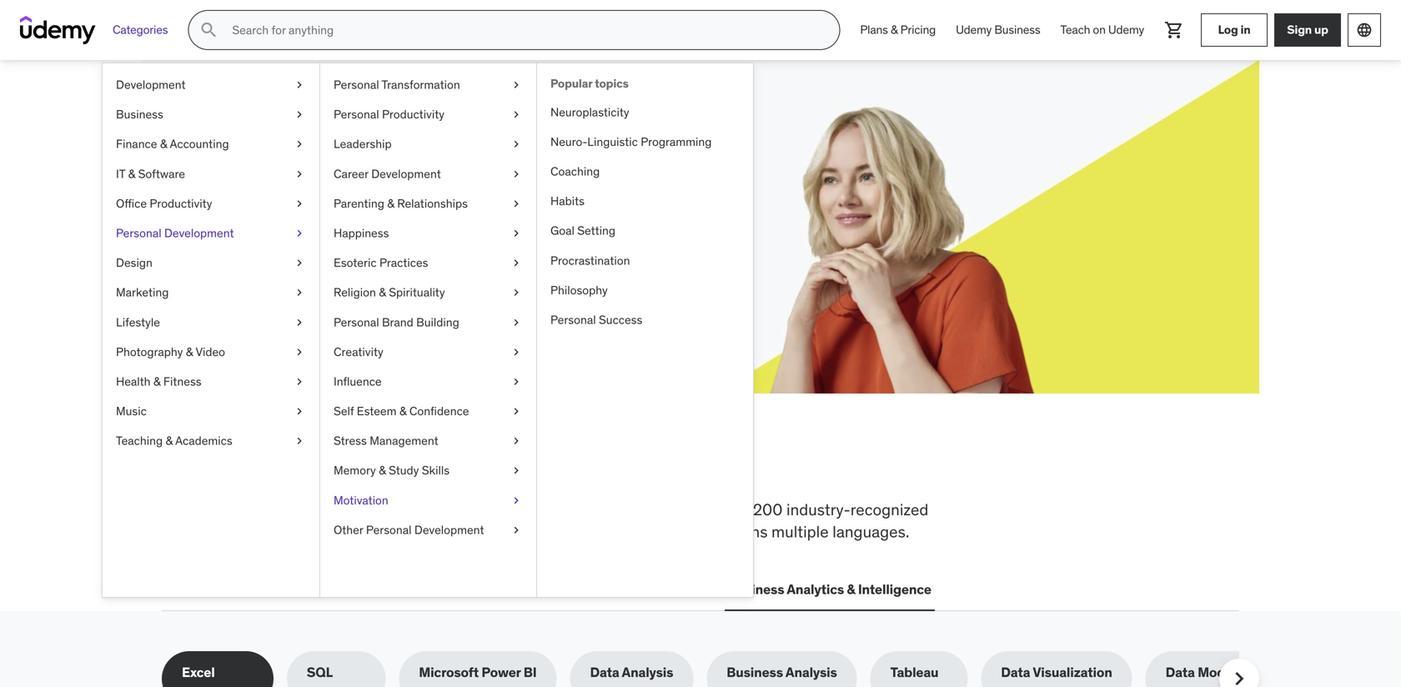 Task type: describe. For each thing, give the bounding box(es) containing it.
personal for personal transformation
[[334, 77, 379, 92]]

accounting
[[170, 137, 229, 152]]

categories button
[[103, 10, 178, 50]]

parenting
[[334, 196, 385, 211]]

potential
[[299, 174, 352, 191]]

teaching
[[116, 434, 163, 449]]

need
[[439, 445, 519, 488]]

business for business analysis
[[727, 664, 784, 682]]

over
[[719, 500, 750, 520]]

for inside covering critical workplace skills to technical topics, including prep content for over 200 industry-recognized certifications, our catalog supports well-rounded professional development and spans multiple languages.
[[696, 500, 716, 520]]

place
[[630, 445, 717, 488]]

xsmall image for lifestyle
[[293, 314, 306, 331]]

music
[[116, 404, 147, 419]]

happiness link
[[320, 219, 537, 248]]

neuroplasticity
[[551, 105, 630, 120]]

data modeling
[[1166, 664, 1257, 682]]

prep
[[601, 500, 634, 520]]

it & software link
[[103, 159, 320, 189]]

choose a language image
[[1357, 22, 1374, 38]]

excel
[[182, 664, 215, 682]]

development down technical
[[415, 523, 484, 538]]

intelligence
[[859, 581, 932, 598]]

coaching link
[[537, 157, 754, 187]]

self
[[334, 404, 354, 419]]

& inside self esteem & confidence link
[[400, 404, 407, 419]]

religion & spirituality link
[[320, 278, 537, 308]]

starting
[[440, 174, 489, 191]]

rounded
[[446, 522, 505, 542]]

health & fitness
[[116, 374, 202, 389]]

xsmall image for business
[[293, 106, 306, 123]]

sign
[[1288, 22, 1313, 37]]

xsmall image for memory & study skills
[[510, 463, 523, 479]]

skills inside the skills for your future expand your potential with a course. starting at just $12.99 through dec 15.
[[222, 133, 297, 167]]

topics,
[[482, 500, 529, 520]]

& for memory & study skills
[[379, 463, 386, 478]]

motivation
[[334, 493, 389, 508]]

one
[[564, 445, 624, 488]]

& for it & software
[[128, 166, 135, 181]]

plans
[[861, 22, 889, 37]]

development inside "link"
[[116, 77, 186, 92]]

bi
[[524, 664, 537, 682]]

lifestyle
[[116, 315, 160, 330]]

0 horizontal spatial in
[[525, 445, 558, 488]]

science
[[540, 581, 589, 598]]

xsmall image for personal brand building
[[510, 314, 523, 331]]

xsmall image for office productivity
[[293, 196, 306, 212]]

management
[[370, 434, 439, 449]]

study
[[389, 463, 419, 478]]

through
[[265, 193, 313, 210]]

1 horizontal spatial skills
[[422, 463, 450, 478]]

future
[[411, 133, 493, 167]]

xsmall image for stress management
[[510, 433, 523, 450]]

development
[[600, 522, 692, 542]]

coaching
[[551, 164, 600, 179]]

other personal development
[[334, 523, 484, 538]]

xsmall image for parenting & relationships
[[510, 196, 523, 212]]

data visualization
[[1002, 664, 1113, 682]]

udemy business
[[956, 22, 1041, 37]]

development for personal development
[[164, 226, 234, 241]]

neuro-
[[551, 134, 588, 149]]

up
[[1315, 22, 1329, 37]]

xsmall image for health & fitness
[[293, 374, 306, 390]]

business link
[[103, 100, 320, 130]]

development for web development
[[196, 581, 280, 598]]

xsmall image for creativity
[[510, 344, 523, 360]]

xsmall image for esoteric practices
[[510, 255, 523, 271]]

office
[[116, 196, 147, 211]]

it for it certifications
[[300, 581, 311, 598]]

next image
[[1227, 666, 1253, 688]]

xsmall image for self esteem & confidence
[[510, 404, 523, 420]]

communication button
[[606, 570, 712, 610]]

log
[[1219, 22, 1239, 37]]

spans
[[726, 522, 768, 542]]

business for business
[[116, 107, 163, 122]]

lifestyle link
[[103, 308, 320, 337]]

parenting & relationships link
[[320, 189, 537, 219]]

skills inside covering critical workplace skills to technical topics, including prep content for over 200 industry-recognized certifications, our catalog supports well-rounded professional development and spans multiple languages.
[[357, 500, 393, 520]]

power
[[482, 664, 521, 682]]

personal for personal productivity
[[334, 107, 379, 122]]

topics
[[595, 76, 629, 91]]

critical
[[229, 500, 277, 520]]

leadership button
[[415, 570, 491, 610]]

business analysis
[[727, 664, 838, 682]]

memory
[[334, 463, 376, 478]]

sign up link
[[1275, 13, 1342, 47]]

marketing link
[[103, 278, 320, 308]]

habits link
[[537, 187, 754, 216]]

it certifications
[[300, 581, 398, 598]]

goal
[[551, 223, 575, 238]]

goal setting
[[551, 223, 616, 238]]

web development button
[[162, 570, 283, 610]]

15.
[[343, 193, 359, 210]]

multiple
[[772, 522, 829, 542]]

leadership for leadership link
[[334, 137, 392, 152]]

& for photography & video
[[186, 345, 193, 360]]

data science
[[508, 581, 589, 598]]

it certifications button
[[296, 570, 402, 610]]

creativity link
[[320, 337, 537, 367]]

well-
[[412, 522, 446, 542]]

xsmall image for happiness
[[510, 225, 523, 242]]

sign up
[[1288, 22, 1329, 37]]

habits
[[551, 194, 585, 209]]

for inside the skills for your future expand your potential with a course. starting at just $12.99 through dec 15.
[[302, 133, 341, 167]]

recognized
[[851, 500, 929, 520]]

esoteric practices link
[[320, 248, 537, 278]]

categories
[[113, 22, 168, 37]]

data for data analysis
[[590, 664, 620, 682]]

setting
[[578, 223, 616, 238]]

software
[[138, 166, 185, 181]]

teach
[[1061, 22, 1091, 37]]

personal for personal brand building
[[334, 315, 379, 330]]



Task type: vqa. For each thing, say whether or not it's contained in the screenshot.
Conversation with [ School of Game Design ]
no



Task type: locate. For each thing, give the bounding box(es) containing it.
practices
[[380, 255, 428, 270]]

self esteem & confidence
[[334, 404, 469, 419]]

in up including
[[525, 445, 558, 488]]

programming
[[641, 134, 712, 149]]

xsmall image for it & software
[[293, 166, 306, 182]]

communication
[[609, 581, 708, 598]]

xsmall image inside personal productivity link
[[510, 106, 523, 123]]

data inside button
[[508, 581, 537, 598]]

personal productivity link
[[320, 100, 537, 130]]

analysis for business analysis
[[786, 664, 838, 682]]

1 horizontal spatial it
[[300, 581, 311, 598]]

visualization
[[1033, 664, 1113, 682]]

1 vertical spatial it
[[300, 581, 311, 598]]

leadership up career
[[334, 137, 392, 152]]

xsmall image inside creativity link
[[510, 344, 523, 360]]

& inside it & software link
[[128, 166, 135, 181]]

development down office productivity link
[[164, 226, 234, 241]]

0 vertical spatial your
[[346, 133, 406, 167]]

log in
[[1219, 22, 1251, 37]]

1 analysis from the left
[[622, 664, 674, 682]]

xsmall image for career development
[[510, 166, 523, 182]]

for up and
[[696, 500, 716, 520]]

0 vertical spatial it
[[116, 166, 125, 181]]

personal down philosophy
[[551, 312, 596, 328]]

submit search image
[[199, 20, 219, 40]]

marketing
[[116, 285, 169, 300]]

microsoft power bi
[[419, 664, 537, 682]]

0 vertical spatial for
[[302, 133, 341, 167]]

certifications,
[[162, 522, 258, 542]]

0 vertical spatial leadership
[[334, 137, 392, 152]]

1 horizontal spatial for
[[696, 500, 716, 520]]

0 vertical spatial skills
[[277, 445, 367, 488]]

procrastination link
[[537, 246, 754, 276]]

dec
[[316, 193, 339, 210]]

skills up expand at the left top
[[222, 133, 297, 167]]

modeling
[[1198, 664, 1257, 682]]

professional
[[509, 522, 596, 542]]

esoteric practices
[[334, 255, 428, 270]]

0 horizontal spatial leadership
[[334, 137, 392, 152]]

goal setting link
[[537, 216, 754, 246]]

& for teaching & academics
[[166, 434, 173, 449]]

1 vertical spatial for
[[696, 500, 716, 520]]

xsmall image inside photography & video link
[[293, 344, 306, 360]]

1 horizontal spatial udemy
[[1109, 22, 1145, 37]]

sql
[[307, 664, 333, 682]]

popular
[[551, 76, 593, 91]]

& for finance & accounting
[[160, 137, 167, 152]]

& inside parenting & relationships link
[[387, 196, 395, 211]]

& inside photography & video link
[[186, 345, 193, 360]]

your up with at the left of page
[[346, 133, 406, 167]]

xsmall image inside memory & study skills link
[[510, 463, 523, 479]]

personal up design
[[116, 226, 162, 241]]

udemy image
[[20, 16, 96, 44]]

personal for personal development
[[116, 226, 162, 241]]

data
[[508, 581, 537, 598], [590, 664, 620, 682], [1002, 664, 1031, 682], [1166, 664, 1196, 682]]

xsmall image for photography & video
[[293, 344, 306, 360]]

1 horizontal spatial in
[[1241, 22, 1251, 37]]

personal down personal transformation
[[334, 107, 379, 122]]

data left modeling
[[1166, 664, 1196, 682]]

& left study
[[379, 463, 386, 478]]

& down a at the left
[[387, 196, 395, 211]]

office productivity link
[[103, 189, 320, 219]]

personal transformation link
[[320, 70, 537, 100]]

neuro-linguistic programming
[[551, 134, 712, 149]]

academics
[[175, 434, 233, 449]]

data for data modeling
[[1166, 664, 1196, 682]]

health
[[116, 374, 151, 389]]

0 horizontal spatial your
[[270, 174, 296, 191]]

& inside memory & study skills link
[[379, 463, 386, 478]]

spirituality
[[389, 285, 445, 300]]

xsmall image for religion & spirituality
[[510, 285, 523, 301]]

xsmall image inside career development link
[[510, 166, 523, 182]]

& right analytics
[[847, 581, 856, 598]]

at
[[492, 174, 504, 191]]

personal brand building link
[[320, 308, 537, 337]]

xsmall image for marketing
[[293, 285, 306, 301]]

& inside the religion & spirituality link
[[379, 285, 386, 300]]

xsmall image inside motivation link
[[510, 493, 523, 509]]

xsmall image inside lifestyle "link"
[[293, 314, 306, 331]]

0 vertical spatial in
[[1241, 22, 1251, 37]]

xsmall image for music
[[293, 404, 306, 420]]

xsmall image inside leadership link
[[510, 136, 523, 153]]

1 vertical spatial productivity
[[150, 196, 212, 211]]

xsmall image for personal transformation
[[510, 77, 523, 93]]

& right esteem
[[400, 404, 407, 419]]

& up office
[[128, 166, 135, 181]]

catalog
[[289, 522, 341, 542]]

memory & study skills
[[334, 463, 450, 478]]

other
[[334, 523, 363, 538]]

productivity up personal development
[[150, 196, 212, 211]]

in inside "link"
[[1241, 22, 1251, 37]]

neuroplasticity link
[[537, 97, 754, 127]]

& for religion & spirituality
[[379, 285, 386, 300]]

development inside button
[[196, 581, 280, 598]]

productivity down transformation
[[382, 107, 445, 122]]

leadership inside button
[[419, 581, 488, 598]]

xsmall image inside the religion & spirituality link
[[510, 285, 523, 301]]

personal development
[[116, 226, 234, 241]]

our
[[262, 522, 285, 542]]

self esteem & confidence link
[[320, 397, 537, 427]]

& right the health
[[153, 374, 161, 389]]

xsmall image inside development "link"
[[293, 77, 306, 93]]

2 udemy from the left
[[1109, 22, 1145, 37]]

xsmall image inside business "link"
[[293, 106, 306, 123]]

xsmall image inside it & software link
[[293, 166, 306, 182]]

business inside "link"
[[116, 107, 163, 122]]

Search for anything text field
[[229, 16, 820, 44]]

personal up personal productivity
[[334, 77, 379, 92]]

it for it & software
[[116, 166, 125, 181]]

1 udemy from the left
[[956, 22, 992, 37]]

xsmall image for finance & accounting
[[293, 136, 306, 153]]

skills up workplace
[[277, 445, 367, 488]]

xsmall image inside teaching & academics 'link'
[[293, 433, 306, 450]]

1 vertical spatial skills
[[422, 463, 450, 478]]

skills down stress management link
[[422, 463, 450, 478]]

it left 'certifications'
[[300, 581, 311, 598]]

& right plans
[[891, 22, 898, 37]]

1 horizontal spatial your
[[346, 133, 406, 167]]

xsmall image inside design link
[[293, 255, 306, 271]]

& inside 'business analytics & intelligence' button
[[847, 581, 856, 598]]

finance
[[116, 137, 157, 152]]

leadership for leadership button
[[419, 581, 488, 598]]

xsmall image for development
[[293, 77, 306, 93]]

development right web
[[196, 581, 280, 598]]

motivation element
[[537, 63, 754, 598]]

xsmall image
[[293, 106, 306, 123], [510, 106, 523, 123], [293, 136, 306, 153], [293, 166, 306, 182], [510, 166, 523, 182], [293, 196, 306, 212], [510, 225, 523, 242], [510, 255, 523, 271], [510, 285, 523, 301], [510, 314, 523, 331], [293, 344, 306, 360], [510, 344, 523, 360], [293, 374, 306, 390], [293, 404, 306, 420], [510, 404, 523, 420], [510, 463, 523, 479], [510, 493, 523, 509], [510, 522, 523, 539]]

xsmall image for leadership
[[510, 136, 523, 153]]

creativity
[[334, 345, 384, 360]]

xsmall image for design
[[293, 255, 306, 271]]

data for data science
[[508, 581, 537, 598]]

xsmall image inside esoteric practices link
[[510, 255, 523, 271]]

1 vertical spatial in
[[525, 445, 558, 488]]

productivity for personal productivity
[[382, 107, 445, 122]]

personal for personal success
[[551, 312, 596, 328]]

shopping cart with 0 items image
[[1165, 20, 1185, 40]]

0 horizontal spatial udemy
[[956, 22, 992, 37]]

xsmall image for motivation
[[510, 493, 523, 509]]

course.
[[394, 174, 437, 191]]

xsmall image inside happiness link
[[510, 225, 523, 242]]

0 horizontal spatial for
[[302, 133, 341, 167]]

udemy
[[956, 22, 992, 37], [1109, 22, 1145, 37]]

xsmall image inside music "link"
[[293, 404, 306, 420]]

udemy right the 'on' at right
[[1109, 22, 1145, 37]]

finance & accounting
[[116, 137, 229, 152]]

1 horizontal spatial analysis
[[786, 664, 838, 682]]

& inside health & fitness link
[[153, 374, 161, 389]]

xsmall image inside other personal development link
[[510, 522, 523, 539]]

personal down to
[[366, 523, 412, 538]]

personal brand building
[[334, 315, 460, 330]]

xsmall image
[[293, 77, 306, 93], [510, 77, 523, 93], [510, 136, 523, 153], [510, 196, 523, 212], [293, 225, 306, 242], [293, 255, 306, 271], [293, 285, 306, 301], [293, 314, 306, 331], [510, 374, 523, 390], [293, 433, 306, 450], [510, 433, 523, 450]]

& right teaching at bottom
[[166, 434, 173, 449]]

xsmall image inside marketing link
[[293, 285, 306, 301]]

influence
[[334, 374, 382, 389]]

skills for your future expand your potential with a course. starting at just $12.99 through dec 15.
[[222, 133, 529, 210]]

it inside button
[[300, 581, 311, 598]]

health & fitness link
[[103, 367, 320, 397]]

it up office
[[116, 166, 125, 181]]

analysis for data analysis
[[622, 664, 674, 682]]

xsmall image inside personal brand building link
[[510, 314, 523, 331]]

data left "visualization"
[[1002, 664, 1031, 682]]

1 vertical spatial leadership
[[419, 581, 488, 598]]

business inside topic filters element
[[727, 664, 784, 682]]

& inside teaching & academics 'link'
[[166, 434, 173, 449]]

udemy right pricing
[[956, 22, 992, 37]]

xsmall image inside health & fitness link
[[293, 374, 306, 390]]

& for health & fitness
[[153, 374, 161, 389]]

personal productivity
[[334, 107, 445, 122]]

log in link
[[1202, 13, 1268, 47]]

esoteric
[[334, 255, 377, 270]]

0 vertical spatial productivity
[[382, 107, 445, 122]]

in right log on the top of page
[[1241, 22, 1251, 37]]

photography & video link
[[103, 337, 320, 367]]

0 vertical spatial skills
[[222, 133, 297, 167]]

motivation link
[[320, 486, 537, 516]]

xsmall image inside parenting & relationships link
[[510, 196, 523, 212]]

analytics
[[787, 581, 845, 598]]

popular topics
[[551, 76, 629, 91]]

xsmall image for personal productivity
[[510, 106, 523, 123]]

1 vertical spatial your
[[270, 174, 296, 191]]

skills
[[222, 133, 297, 167], [422, 463, 450, 478]]

data right bi
[[590, 664, 620, 682]]

& inside plans & pricing link
[[891, 22, 898, 37]]

business inside button
[[728, 581, 785, 598]]

xsmall image inside stress management link
[[510, 433, 523, 450]]

1 horizontal spatial productivity
[[382, 107, 445, 122]]

design link
[[103, 248, 320, 278]]

development for career development
[[372, 166, 441, 181]]

xsmall image inside personal development link
[[293, 225, 306, 242]]

the
[[217, 445, 270, 488]]

pricing
[[901, 22, 936, 37]]

1 vertical spatial skills
[[357, 500, 393, 520]]

data analysis
[[590, 664, 674, 682]]

expand
[[222, 174, 267, 191]]

religion
[[334, 285, 376, 300]]

$12.99
[[222, 193, 262, 210]]

philosophy
[[551, 283, 608, 298]]

& right the religion
[[379, 285, 386, 300]]

xsmall image inside office productivity link
[[293, 196, 306, 212]]

leadership link
[[320, 130, 537, 159]]

teach on udemy link
[[1051, 10, 1155, 50]]

1 horizontal spatial leadership
[[419, 581, 488, 598]]

for up potential
[[302, 133, 341, 167]]

photography
[[116, 345, 183, 360]]

2 analysis from the left
[[786, 664, 838, 682]]

xsmall image inside self esteem & confidence link
[[510, 404, 523, 420]]

procrastination
[[551, 253, 630, 268]]

business analytics & intelligence button
[[725, 570, 935, 610]]

& inside finance & accounting link
[[160, 137, 167, 152]]

transformation
[[382, 77, 460, 92]]

your up "through"
[[270, 174, 296, 191]]

content
[[638, 500, 692, 520]]

xsmall image inside influence 'link'
[[510, 374, 523, 390]]

0 horizontal spatial skills
[[222, 133, 297, 167]]

xsmall image for influence
[[510, 374, 523, 390]]

data left science
[[508, 581, 537, 598]]

religion & spirituality
[[334, 285, 445, 300]]

0 horizontal spatial analysis
[[622, 664, 674, 682]]

to
[[396, 500, 411, 520]]

stress
[[334, 434, 367, 449]]

development down the categories dropdown button
[[116, 77, 186, 92]]

photography & video
[[116, 345, 225, 360]]

& left video
[[186, 345, 193, 360]]

personal down the religion
[[334, 315, 379, 330]]

xsmall image for personal development
[[293, 225, 306, 242]]

all
[[162, 445, 211, 488]]

& for plans & pricing
[[891, 22, 898, 37]]

productivity for office productivity
[[150, 196, 212, 211]]

just
[[507, 174, 529, 191]]

data for data visualization
[[1002, 664, 1031, 682]]

business for business analytics & intelligence
[[728, 581, 785, 598]]

0 horizontal spatial productivity
[[150, 196, 212, 211]]

& for parenting & relationships
[[387, 196, 395, 211]]

0 horizontal spatial it
[[116, 166, 125, 181]]

xsmall image for teaching & academics
[[293, 433, 306, 450]]

personal inside the motivation element
[[551, 312, 596, 328]]

xsmall image for other personal development
[[510, 522, 523, 539]]

xsmall image inside finance & accounting link
[[293, 136, 306, 153]]

& right finance
[[160, 137, 167, 152]]

skills up 'supports'
[[357, 500, 393, 520]]

music link
[[103, 397, 320, 427]]

leadership down 'rounded'
[[419, 581, 488, 598]]

personal success
[[551, 312, 643, 328]]

linguistic
[[588, 134, 638, 149]]

web development
[[165, 581, 280, 598]]

workplace
[[280, 500, 353, 520]]

topic filters element
[[162, 652, 1277, 688]]

development up parenting & relationships
[[372, 166, 441, 181]]

certifications
[[314, 581, 398, 598]]

esteem
[[357, 404, 397, 419]]

200
[[754, 500, 783, 520]]

xsmall image inside personal transformation link
[[510, 77, 523, 93]]



